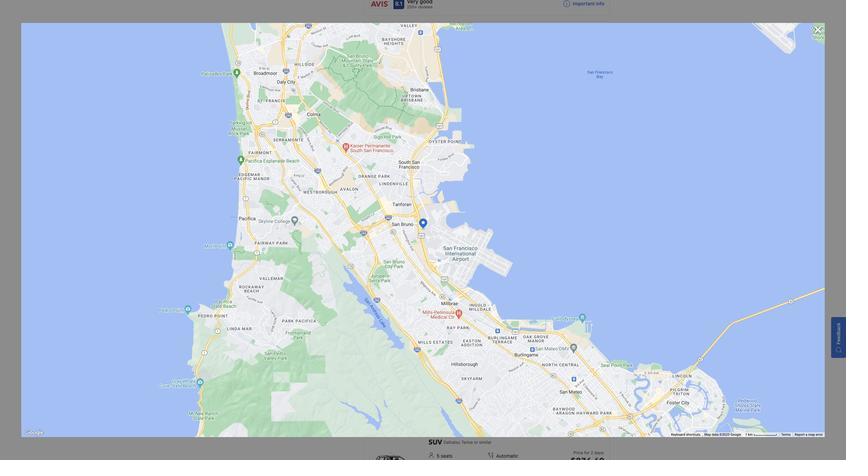 Task type: locate. For each thing, give the bounding box(es) containing it.
1 vertical spatial suv
[[429, 140, 442, 149]]

1
[[437, 52, 439, 57], [437, 164, 439, 170], [437, 264, 439, 270], [496, 264, 498, 270], [437, 363, 439, 369], [496, 363, 498, 369], [745, 433, 747, 437]]

large down kia
[[440, 164, 453, 170]]

2 inside price for 2 days: $261.95
[[591, 351, 593, 356]]

product card group containing important info
[[363, 0, 610, 16]]

or inside suv buick encore or similar
[[470, 29, 474, 34]]

automatic
[[496, 254, 518, 260], [496, 354, 518, 360], [496, 454, 518, 459]]

international
[[461, 73, 489, 78], [461, 185, 489, 191], [461, 285, 489, 291], [461, 384, 489, 390]]

large down "intermediate"
[[440, 264, 453, 270]]

5 seats down daihatsu
[[437, 454, 453, 459]]

5 5 seats from the top
[[437, 454, 453, 459]]

5 seats down compact
[[437, 354, 453, 360]]

suv left buick
[[429, 27, 442, 36]]

important info
[[573, 1, 605, 6], [573, 312, 605, 318], [573, 412, 605, 418]]

mileage down encore
[[459, 61, 476, 67]]

shuttle for suv
[[429, 80, 442, 85]]

san francisco international airport button for suv
[[429, 73, 506, 78]]

price
[[574, 351, 583, 356], [574, 451, 583, 456]]

4 bus from the top
[[443, 392, 451, 397]]

map
[[808, 433, 815, 437]]

4 unlimited mileage from the top
[[437, 373, 476, 379]]

3 san francisco international airport shuttle bus from the top
[[429, 285, 506, 297]]

3 suv from the top
[[429, 438, 442, 448]]

0 vertical spatial important info button
[[563, 0, 605, 7]]

small for intermediate
[[500, 264, 512, 270]]

4 san francisco international airport shuttle bus from the top
[[429, 384, 506, 397]]

1 unlimited from the top
[[437, 61, 457, 67]]

1 1 small bag from the top
[[496, 264, 521, 270]]

1 for from the top
[[584, 351, 590, 356]]

francisco for suv
[[438, 73, 460, 78]]

1 francisco from the top
[[438, 73, 460, 78]]

2 important info button from the top
[[563, 312, 605, 319]]

4 shuttle from the top
[[429, 392, 442, 397]]

1 vertical spatial important
[[573, 312, 595, 318]]

2 1 large bag from the top
[[437, 164, 462, 170]]

2
[[591, 351, 593, 356], [591, 451, 593, 456]]

4 unlimited from the top
[[437, 373, 457, 379]]

suv buick encore or similar
[[429, 27, 487, 36]]

shortcuts
[[686, 433, 700, 437]]

corolla
[[486, 241, 500, 246]]

seats for intermediate toyota corolla or similar
[[441, 254, 453, 260]]

3 bus from the top
[[443, 292, 451, 297]]

5 seats from the top
[[441, 454, 453, 459]]

3 important info from the top
[[573, 412, 605, 418]]

or right corolla
[[501, 241, 505, 246]]

4 5 seats from the top
[[437, 354, 453, 360]]

1 san francisco international airport shuttle bus from the top
[[429, 73, 506, 85]]

0 vertical spatial important
[[573, 1, 595, 6]]

2 automatic from the top
[[496, 354, 518, 360]]

2 unlimited mileage from the top
[[437, 174, 476, 179]]

san francisco international airport shuttle bus for suv
[[429, 73, 506, 85]]

4 seats from the top
[[441, 354, 453, 360]]

suv kia e-niro or similar
[[429, 140, 481, 149]]

2 for price for 2 days:
[[591, 451, 593, 456]]

seats down kia
[[441, 155, 453, 160]]

pay
[[573, 375, 581, 381]]

2 5 from the top
[[437, 155, 440, 160]]

for
[[584, 351, 590, 356], [584, 451, 590, 456]]

4 1 large bag from the top
[[437, 363, 462, 369]]

km
[[748, 433, 753, 437]]

2 price from the top
[[574, 451, 583, 456]]

3 francisco from the top
[[438, 285, 460, 291]]

4 product card group from the top
[[363, 233, 610, 328]]

large
[[440, 52, 453, 57], [440, 164, 453, 170], [440, 264, 453, 270], [440, 363, 453, 369]]

3 automatic from the top
[[496, 454, 518, 459]]

similar inside suv buick encore or similar
[[475, 29, 487, 34]]

1 price from the top
[[574, 351, 583, 356]]

1 small from the top
[[500, 264, 512, 270]]

seats down compact
[[441, 354, 453, 360]]

1 days: from the top
[[594, 351, 605, 356]]

1 airport from the top
[[491, 73, 506, 78]]

unlimited
[[437, 61, 457, 67], [437, 174, 457, 179], [437, 273, 457, 279], [437, 373, 457, 379]]

days: inside price for 2 days: $261.95
[[594, 351, 605, 356]]

2 vertical spatial info
[[596, 412, 605, 418]]

seats down daihatsu
[[441, 454, 453, 459]]

3 international from the top
[[461, 285, 489, 291]]

large down compact
[[440, 363, 453, 369]]

1 vertical spatial supplied by hertz image
[[370, 211, 390, 221]]

compact nissan leaf or similar
[[429, 339, 500, 348]]

francisco
[[438, 73, 460, 78], [438, 185, 460, 191], [438, 285, 460, 291], [438, 384, 460, 390]]

or inside compact nissan leaf or similar
[[483, 341, 487, 346]]

4 francisco from the top
[[438, 384, 460, 390]]

price inside price for 2 days: $261.95
[[574, 351, 583, 356]]

info
[[596, 1, 605, 6], [596, 312, 605, 318], [596, 412, 605, 418]]

0 vertical spatial days:
[[594, 351, 605, 356]]

5 down compact
[[437, 354, 440, 360]]

small
[[500, 264, 512, 270], [500, 363, 512, 369]]

unlimited mileage down suv kia e-niro or similar
[[437, 174, 476, 179]]

5
[[437, 42, 440, 48], [437, 155, 440, 160], [437, 254, 440, 260], [437, 354, 440, 360], [437, 454, 440, 459]]

1 vertical spatial price
[[574, 451, 583, 456]]

2 vertical spatial important info button
[[563, 412, 605, 419]]

compact
[[429, 339, 458, 348]]

or right niro
[[464, 142, 468, 147]]

5 down "intermediate"
[[437, 254, 440, 260]]

1 vertical spatial for
[[584, 451, 590, 456]]

2 info from the top
[[596, 312, 605, 318]]

or right the leaf
[[483, 341, 487, 346]]

for for price for 2 days:
[[584, 451, 590, 456]]

1 km button
[[743, 433, 779, 438]]

1 automatic from the top
[[496, 254, 518, 260]]

0 vertical spatial automatic
[[496, 254, 518, 260]]

3 5 seats from the top
[[437, 254, 453, 260]]

4 airport from the top
[[491, 384, 506, 390]]

3 important info button from the top
[[563, 412, 605, 419]]

0 vertical spatial 1 small bag
[[496, 264, 521, 270]]

3 large from the top
[[440, 264, 453, 270]]

1 large bag down "intermediate"
[[437, 264, 462, 270]]

1 suv from the top
[[429, 27, 442, 36]]

seats down buick
[[441, 42, 453, 48]]

2 vertical spatial important
[[573, 412, 595, 418]]

san francisco international airport button for intermediate
[[429, 285, 506, 291]]

1 san francisco international airport button from the top
[[429, 73, 506, 78]]

1 2 from the top
[[591, 351, 593, 356]]

2 unlimited from the top
[[437, 174, 457, 179]]

1 vertical spatial small
[[500, 363, 512, 369]]

2 important from the top
[[573, 312, 595, 318]]

3 unlimited mileage from the top
[[437, 273, 476, 279]]

5 seats down buick
[[437, 42, 453, 48]]

0 vertical spatial for
[[584, 351, 590, 356]]

niro
[[455, 142, 463, 147]]

important for intermediate
[[573, 312, 595, 318]]

or right encore
[[470, 29, 474, 34]]

san
[[429, 73, 437, 78], [429, 185, 437, 191], [429, 285, 437, 291], [429, 384, 437, 390]]

francisco for intermediate
[[438, 285, 460, 291]]

san francisco international airport button
[[429, 73, 506, 78], [429, 185, 506, 191], [429, 285, 506, 291], [429, 384, 506, 390]]

buick
[[444, 29, 454, 34]]

2 vertical spatial automatic
[[496, 454, 518, 459]]

2 1 small bag from the top
[[496, 363, 521, 369]]

2 san from the top
[[429, 185, 437, 191]]

1 vertical spatial days:
[[594, 451, 605, 456]]

0 vertical spatial info
[[596, 1, 605, 6]]

important
[[573, 1, 595, 6], [573, 312, 595, 318], [573, 412, 595, 418]]

at
[[582, 375, 587, 381]]

map
[[705, 433, 711, 437]]

large down buick
[[440, 52, 453, 57]]

5 for suv buick encore or similar
[[437, 42, 440, 48]]

airport
[[491, 73, 506, 78], [491, 185, 506, 191], [491, 285, 506, 291], [491, 384, 506, 390]]

0 vertical spatial supplied by hertz image
[[370, 98, 390, 108]]

3 info from the top
[[596, 412, 605, 418]]

4 5 from the top
[[437, 354, 440, 360]]

1 5 from the top
[[437, 42, 440, 48]]

1 product card group from the top
[[363, 0, 610, 16]]

0 vertical spatial suv
[[429, 27, 442, 36]]

1 supplied by hertz image from the top
[[370, 98, 390, 108]]

2 vertical spatial important info
[[573, 412, 605, 418]]

4 san from the top
[[429, 384, 437, 390]]

5 product card group from the top
[[363, 333, 610, 427]]

seats
[[441, 42, 453, 48], [441, 155, 453, 160], [441, 254, 453, 260], [441, 354, 453, 360], [441, 454, 453, 459]]

san francisco international airport shuttle bus
[[429, 73, 506, 85], [429, 185, 506, 198], [429, 285, 506, 297], [429, 384, 506, 397]]

similar inside the suv daihatsu terios or similar
[[479, 441, 492, 446]]

similar right encore
[[475, 29, 487, 34]]

price for 2 days:
[[574, 451, 605, 456]]

info for compact
[[596, 412, 605, 418]]

nissan
[[459, 341, 472, 346]]

leaf
[[473, 341, 481, 346]]

supplied by hertz image
[[370, 98, 390, 108], [370, 211, 390, 221]]

francisco for compact
[[438, 384, 460, 390]]

similar for suv daihatsu terios or similar
[[479, 441, 492, 446]]

1 large bag down compact
[[437, 363, 462, 369]]

suv left kia
[[429, 140, 442, 149]]

view deal button
[[550, 385, 605, 398]]

suv left daihatsu
[[429, 438, 442, 448]]

1 5 seats from the top
[[437, 42, 453, 48]]

1 small bag
[[496, 264, 521, 270], [496, 363, 521, 369]]

3 san from the top
[[429, 285, 437, 291]]

keyboard
[[671, 433, 685, 437]]

airport for suv
[[491, 73, 506, 78]]

5 down suv buick encore or similar
[[437, 42, 440, 48]]

2 supplied by hertz image from the top
[[370, 211, 390, 221]]

1 shuttle from the top
[[429, 80, 442, 85]]

map region
[[21, 23, 825, 438]]

electric
[[440, 128, 455, 133]]

5 seats down "intermediate"
[[437, 254, 453, 260]]

2 san francisco international airport shuttle bus from the top
[[429, 185, 506, 198]]

1 large bag
[[437, 52, 462, 57], [437, 164, 462, 170], [437, 264, 462, 270], [437, 363, 462, 369]]

1 info from the top
[[596, 1, 605, 6]]

similar inside intermediate toyota corolla or similar
[[506, 241, 519, 246]]

similar right terios
[[479, 441, 492, 446]]

map data ©2023 google
[[705, 433, 741, 437]]

5 seats down kia
[[437, 155, 453, 160]]

unlimited mileage
[[437, 61, 476, 67], [437, 174, 476, 179], [437, 273, 476, 279], [437, 373, 476, 379]]

similar right niro
[[469, 142, 481, 147]]

product card group
[[363, 0, 610, 16], [363, 21, 610, 116], [363, 121, 610, 228], [363, 233, 610, 328], [363, 333, 610, 427], [363, 433, 610, 461]]

unlimited mileage down "intermediate"
[[437, 273, 476, 279]]

2 large from the top
[[440, 164, 453, 170]]

0 vertical spatial 2
[[591, 351, 593, 356]]

feedback
[[836, 323, 841, 345]]

mileage down intermediate toyota corolla or similar
[[459, 273, 476, 279]]

5 seats for suv daihatsu terios or similar
[[437, 454, 453, 459]]

similar for suv buick encore or similar
[[475, 29, 487, 34]]

or for compact nissan leaf or similar
[[483, 341, 487, 346]]

seats for compact nissan leaf or similar
[[441, 354, 453, 360]]

or right terios
[[474, 441, 478, 446]]

similar right corolla
[[506, 241, 519, 246]]

1 vertical spatial important info button
[[563, 312, 605, 319]]

1 unlimited mileage from the top
[[437, 61, 476, 67]]

unlimited down buick
[[437, 61, 457, 67]]

international for intermediate
[[461, 285, 489, 291]]

unlimited down compact
[[437, 373, 457, 379]]

2 for price for 2 days: $261.95
[[591, 351, 593, 356]]

shuttle for intermediate
[[429, 292, 442, 297]]

2 small from the top
[[500, 363, 512, 369]]

1 vertical spatial info
[[596, 312, 605, 318]]

important info for compact
[[573, 412, 605, 418]]

1 seats from the top
[[441, 42, 453, 48]]

5 for compact nissan leaf or similar
[[437, 354, 440, 360]]

4 international from the top
[[461, 384, 489, 390]]

suv daihatsu terios or similar
[[429, 438, 492, 448]]

unlimited mileage down compact nissan leaf or similar
[[437, 373, 476, 379]]

1 vertical spatial automatic
[[496, 354, 518, 360]]

mileage
[[459, 61, 476, 67], [459, 174, 476, 179], [459, 273, 476, 279], [459, 373, 476, 379]]

or inside intermediate toyota corolla or similar
[[501, 241, 505, 246]]

kia
[[444, 142, 449, 147]]

1 international from the top
[[461, 73, 489, 78]]

0 vertical spatial important info
[[573, 1, 605, 6]]

3 seats from the top
[[441, 254, 453, 260]]

3 important from the top
[[573, 412, 595, 418]]

similar right the leaf
[[488, 341, 500, 346]]

3 5 from the top
[[437, 254, 440, 260]]

deal
[[579, 388, 588, 394]]

mileage down niro
[[459, 174, 476, 179]]

unlimited mileage down suv buick encore or similar
[[437, 61, 476, 67]]

1 bus from the top
[[443, 80, 451, 85]]

2 2 from the top
[[591, 451, 593, 456]]

5 seats for intermediate toyota corolla or similar
[[437, 254, 453, 260]]

seats down "intermediate"
[[441, 254, 453, 260]]

important info button
[[563, 0, 605, 7], [563, 312, 605, 319], [563, 412, 605, 419]]

shuttle
[[429, 80, 442, 85], [429, 193, 442, 198], [429, 292, 442, 297], [429, 392, 442, 397]]

2 for from the top
[[584, 451, 590, 456]]

or inside the suv daihatsu terios or similar
[[474, 441, 478, 446]]

up
[[599, 375, 605, 381]]

e-
[[451, 142, 455, 147]]

1 small bag for intermediate
[[496, 264, 521, 270]]

error
[[816, 433, 823, 437]]

suv
[[429, 27, 442, 36], [429, 140, 442, 149], [429, 438, 442, 448]]

2 vertical spatial suv
[[429, 438, 442, 448]]

days: for price for 2 days: $261.95
[[594, 351, 605, 356]]

1 km
[[745, 433, 754, 437]]

1 vertical spatial 1 small bag
[[496, 363, 521, 369]]

3 san francisco international airport button from the top
[[429, 285, 506, 291]]

5 down the suv daihatsu terios or similar
[[437, 454, 440, 459]]

or for intermediate toyota corolla or similar
[[501, 241, 505, 246]]

3 shuttle from the top
[[429, 292, 442, 297]]

3 airport from the top
[[491, 285, 506, 291]]

mileage down nissan
[[459, 373, 476, 379]]

2 days: from the top
[[594, 451, 605, 456]]

san francisco international airport shuttle bus for intermediate
[[429, 285, 506, 297]]

bus for compact
[[443, 392, 451, 397]]

automatic for intermediate
[[496, 254, 518, 260]]

suv for 1 large bag
[[429, 27, 442, 36]]

0 vertical spatial price
[[574, 351, 583, 356]]

toyota
[[473, 241, 485, 246]]

days:
[[594, 351, 605, 356], [594, 451, 605, 456]]

for inside price for 2 days: $261.95
[[584, 351, 590, 356]]

1 large bag down kia
[[437, 164, 462, 170]]

unlimited down kia
[[437, 174, 457, 179]]

unlimited down "intermediate"
[[437, 273, 457, 279]]

5 5 from the top
[[437, 454, 440, 459]]

5 seats
[[437, 42, 453, 48], [437, 155, 453, 160], [437, 254, 453, 260], [437, 354, 453, 360], [437, 454, 453, 459]]

1 vertical spatial 2
[[591, 451, 593, 456]]

similar
[[475, 29, 487, 34], [469, 142, 481, 147], [506, 241, 519, 246], [488, 341, 500, 346], [479, 441, 492, 446]]

bag
[[454, 52, 462, 57], [454, 164, 462, 170], [454, 264, 462, 270], [513, 264, 521, 270], [454, 363, 462, 369], [513, 363, 521, 369]]

1 vertical spatial important info
[[573, 312, 605, 318]]

5 down suv kia e-niro or similar
[[437, 155, 440, 160]]

1 large bag down buick
[[437, 52, 462, 57]]

international for suv
[[461, 73, 489, 78]]

bus
[[443, 80, 451, 85], [443, 193, 451, 198], [443, 292, 451, 297], [443, 392, 451, 397]]

0 vertical spatial small
[[500, 264, 512, 270]]

similar inside compact nissan leaf or similar
[[488, 341, 500, 346]]

4 san francisco international airport button from the top
[[429, 384, 506, 390]]

or
[[470, 29, 474, 34], [464, 142, 468, 147], [501, 241, 505, 246], [483, 341, 487, 346], [474, 441, 478, 446]]



Task type: vqa. For each thing, say whether or not it's contained in the screenshot.
500
no



Task type: describe. For each thing, give the bounding box(es) containing it.
5 for suv daihatsu terios or similar
[[437, 454, 440, 459]]

4 large from the top
[[440, 363, 453, 369]]

encore
[[455, 29, 468, 34]]

keyboard shortcuts
[[671, 433, 700, 437]]

2 5 seats from the top
[[437, 155, 453, 160]]

suv for automatic
[[429, 438, 442, 448]]

san for compact
[[429, 384, 437, 390]]

bus for intermediate
[[443, 292, 451, 297]]

data
[[712, 433, 719, 437]]

terios
[[461, 441, 473, 446]]

automatic for compact
[[496, 354, 518, 360]]

fully electric
[[430, 128, 455, 133]]

5 for intermediate toyota corolla or similar
[[437, 254, 440, 260]]

2 mileage from the top
[[459, 174, 476, 179]]

1 important from the top
[[573, 1, 595, 6]]

keyboard shortcuts button
[[671, 433, 700, 438]]

important info button for intermediate
[[563, 312, 605, 319]]

seats for suv daihatsu terios or similar
[[441, 454, 453, 459]]

report a map error link
[[795, 433, 823, 437]]

price for 2 days: $261.95
[[571, 351, 605, 368]]

1 important info button from the top
[[563, 0, 605, 7]]

3 1 large bag from the top
[[437, 264, 462, 270]]

©2023
[[720, 433, 730, 437]]

or for suv daihatsu terios or similar
[[474, 441, 478, 446]]

similar for intermediate toyota corolla or similar
[[506, 241, 519, 246]]

airport for compact
[[491, 384, 506, 390]]

pay at pick-up
[[573, 375, 605, 381]]

seats for suv buick encore or similar
[[441, 42, 453, 48]]

airport for intermediate
[[491, 285, 506, 291]]

for for price for 2 days: $261.95
[[584, 351, 590, 356]]

intermediate
[[429, 239, 471, 248]]

free cancellation
[[567, 368, 605, 374]]

free
[[567, 368, 577, 374]]

international for compact
[[461, 384, 489, 390]]

similar inside suv kia e-niro or similar
[[469, 142, 481, 147]]

daihatsu
[[444, 441, 460, 446]]

important for compact
[[573, 412, 595, 418]]

pick-
[[588, 375, 599, 381]]

san for intermediate
[[429, 285, 437, 291]]

or for suv buick encore or similar
[[470, 29, 474, 34]]

small for compact
[[500, 363, 512, 369]]

important info for intermediate
[[573, 312, 605, 318]]

san francisco international airport button for compact
[[429, 384, 506, 390]]

shuttle for compact
[[429, 392, 442, 397]]

1 small bag for compact
[[496, 363, 521, 369]]

terms
[[781, 433, 791, 437]]

2 international from the top
[[461, 185, 489, 191]]

terms link
[[781, 433, 791, 437]]

2 san francisco international airport button from the top
[[429, 185, 506, 191]]

$261.95
[[571, 357, 605, 368]]

view
[[567, 388, 578, 394]]

2 seats from the top
[[441, 155, 453, 160]]

3 unlimited from the top
[[437, 273, 457, 279]]

6 product card group from the top
[[363, 433, 610, 461]]

5 seats for suv buick encore or similar
[[437, 42, 453, 48]]

bus for suv
[[443, 80, 451, 85]]

view deal
[[567, 388, 588, 394]]

info for intermediate
[[596, 312, 605, 318]]

or inside suv kia e-niro or similar
[[464, 142, 468, 147]]

price for price for 2 days: $261.95
[[574, 351, 583, 356]]

report a map error
[[795, 433, 823, 437]]

product card group containing $261.95
[[363, 333, 610, 427]]

price for price for 2 days:
[[574, 451, 583, 456]]

1 inside button
[[745, 433, 747, 437]]

1 1 large bag from the top
[[437, 52, 462, 57]]

1 important info from the top
[[573, 1, 605, 6]]

2 bus from the top
[[443, 193, 451, 198]]

important info button for compact
[[563, 412, 605, 419]]

4 mileage from the top
[[459, 373, 476, 379]]

a
[[806, 433, 808, 437]]

2 suv from the top
[[429, 140, 442, 149]]

2 airport from the top
[[491, 185, 506, 191]]

intermediate toyota corolla or similar
[[429, 239, 519, 248]]

3 mileage from the top
[[459, 273, 476, 279]]

1 large from the top
[[440, 52, 453, 57]]

5 seats for compact nissan leaf or similar
[[437, 354, 453, 360]]

supplied by rc - enterprise image
[[370, 410, 390, 420]]

fully
[[430, 128, 439, 133]]

2 product card group from the top
[[363, 21, 610, 116]]

similar for compact nissan leaf or similar
[[488, 341, 500, 346]]

report
[[795, 433, 805, 437]]

2 francisco from the top
[[438, 185, 460, 191]]

supplied by rc - avis image
[[370, 0, 390, 9]]

san francisco international airport shuttle bus for compact
[[429, 384, 506, 397]]

automatic for suv
[[496, 454, 518, 459]]

google image
[[23, 429, 45, 438]]

cancellation
[[578, 368, 605, 374]]

2 shuttle from the top
[[429, 193, 442, 198]]

1 mileage from the top
[[459, 61, 476, 67]]

google
[[731, 433, 741, 437]]

supplied by rc - thrifty image
[[370, 310, 390, 321]]

san for suv
[[429, 73, 437, 78]]

feedback button
[[831, 318, 846, 359]]

3 product card group from the top
[[363, 121, 610, 228]]

days: for price for 2 days:
[[594, 451, 605, 456]]

product card group containing intermediate
[[363, 233, 610, 328]]



